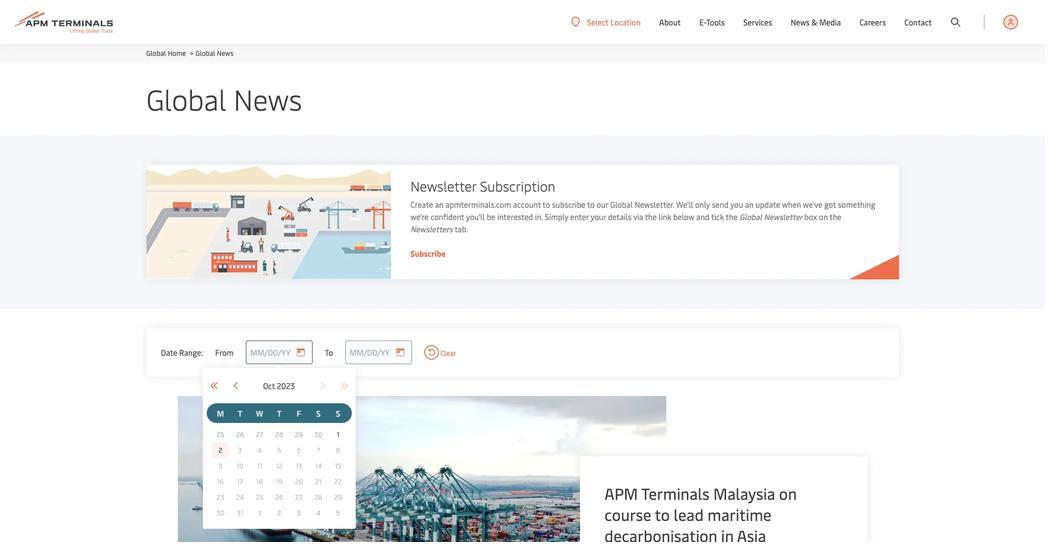 Task type: describe. For each thing, give the bounding box(es) containing it.
to inside apm terminals malaysia on course to lead maritime decarbonisation in asia
[[655, 504, 670, 525]]

&
[[812, 17, 818, 27]]

oct
[[263, 381, 275, 391]]

apm
[[605, 483, 638, 504]]

newsletter inside global newsletter box on the newsletters tab.
[[765, 211, 803, 222]]

clear button
[[424, 345, 457, 360]]

interested
[[498, 211, 534, 222]]

30 inside 30 link
[[315, 430, 323, 439]]

1 horizontal spatial 3
[[297, 508, 301, 518]]

container terminal illustration image
[[146, 165, 391, 280]]

malaysia
[[714, 483, 776, 504]]

clear
[[439, 349, 457, 358]]

26 link
[[234, 429, 246, 441]]

terminals
[[642, 483, 710, 504]]

16
[[217, 477, 224, 486]]

date
[[161, 347, 177, 358]]

2 link
[[213, 443, 228, 458]]

enter
[[571, 211, 589, 222]]

1 t from the left
[[238, 408, 242, 419]]

subscription
[[480, 177, 556, 195]]

220112 ptp to invest image
[[178, 396, 667, 542]]

decarbonisation
[[605, 525, 718, 542]]

on for malaysia
[[780, 483, 797, 504]]

1 vertical spatial 25
[[256, 493, 264, 502]]

global home > global news
[[146, 49, 234, 58]]

20
[[295, 477, 303, 486]]

location
[[611, 16, 641, 27]]

apm terminals malaysia on course to lead maritime decarbonisation in asia
[[605, 483, 797, 542]]

22
[[334, 477, 342, 486]]

course
[[605, 504, 652, 525]]

global newsletter box on the newsletters tab.
[[411, 211, 842, 234]]

in.
[[535, 211, 543, 222]]

select location
[[587, 16, 641, 27]]

you
[[731, 199, 744, 210]]

apm terminals malaysia on course to lead maritime decarbonisation in asia link
[[605, 483, 839, 542]]

from
[[215, 347, 234, 358]]

home
[[168, 49, 186, 58]]

and
[[697, 211, 710, 222]]

24
[[236, 493, 244, 502]]

1 horizontal spatial 2
[[278, 508, 281, 518]]

account
[[513, 199, 541, 210]]

11
[[257, 461, 263, 471]]

global for global newsletter box on the newsletters tab.
[[740, 211, 763, 222]]

To text field
[[345, 341, 412, 364]]

2 t from the left
[[277, 408, 282, 419]]

10
[[237, 461, 244, 471]]

1 horizontal spatial 26
[[276, 493, 283, 502]]

15
[[335, 461, 342, 471]]

subscribe
[[552, 199, 586, 210]]

1 horizontal spatial 28
[[315, 493, 323, 502]]

19
[[276, 477, 283, 486]]

1 an from the left
[[435, 199, 444, 210]]

contact button
[[905, 0, 933, 44]]

0 horizontal spatial 4
[[258, 446, 262, 455]]

be
[[487, 211, 496, 222]]

26 inside 'link'
[[236, 430, 244, 439]]

link
[[659, 211, 672, 222]]

news & media
[[791, 17, 842, 27]]

apmterminals.com
[[446, 199, 512, 210]]

when
[[783, 199, 802, 210]]

maritime
[[708, 504, 772, 525]]

9
[[219, 461, 223, 471]]

30 link
[[313, 429, 325, 441]]

0 vertical spatial 28
[[275, 430, 283, 439]]

2 vertical spatial news
[[234, 79, 302, 118]]

From text field
[[246, 341, 313, 364]]

newsletter subscription
[[411, 177, 556, 195]]

m
[[217, 408, 224, 419]]

31
[[237, 508, 244, 518]]

to
[[325, 347, 333, 358]]

subscribe
[[411, 248, 446, 259]]

create an apmterminals.com account to subscribe to our global newsletter. we'll only send you an update when we've got something we're confident you'll be interested in. simply enter your details via the link below and tick the
[[411, 199, 876, 222]]

your
[[591, 211, 607, 222]]

select
[[587, 16, 609, 27]]

the inside global newsletter box on the newsletters tab.
[[830, 211, 842, 222]]

1 horizontal spatial 5
[[336, 508, 340, 518]]

1 horizontal spatial to
[[588, 199, 595, 210]]

7
[[317, 446, 320, 455]]

newsletters
[[411, 224, 453, 234]]

global for global news
[[146, 79, 227, 118]]

tools
[[707, 17, 725, 27]]

confident
[[431, 211, 465, 222]]

you'll
[[466, 211, 485, 222]]

contact
[[905, 17, 933, 27]]

21
[[315, 477, 322, 486]]

27 link
[[254, 429, 266, 441]]



Task type: locate. For each thing, give the bounding box(es) containing it.
t right w
[[277, 408, 282, 419]]

news & media button
[[791, 0, 842, 44]]

0 horizontal spatial 29
[[295, 430, 303, 439]]

our
[[597, 199, 609, 210]]

2 the from the left
[[726, 211, 738, 222]]

2 s from the left
[[336, 408, 340, 419]]

3 down the 26 'link'
[[238, 446, 242, 455]]

send
[[712, 199, 729, 210]]

t
[[238, 408, 242, 419], [277, 408, 282, 419]]

global down you
[[740, 211, 763, 222]]

1 vertical spatial 27
[[295, 493, 303, 502]]

1 vertical spatial 5
[[336, 508, 340, 518]]

0 vertical spatial 30
[[315, 430, 323, 439]]

select location button
[[572, 16, 641, 27]]

on for box
[[820, 211, 829, 222]]

2 horizontal spatial the
[[830, 211, 842, 222]]

newsletter up create
[[411, 177, 477, 195]]

below
[[674, 211, 695, 222]]

0 horizontal spatial 28
[[275, 430, 283, 439]]

4 down the 27 link
[[258, 446, 262, 455]]

0 horizontal spatial on
[[780, 483, 797, 504]]

5 down 22
[[336, 508, 340, 518]]

only
[[696, 199, 711, 210]]

the down you
[[726, 211, 738, 222]]

25 down 18
[[256, 493, 264, 502]]

1 horizontal spatial 4
[[317, 508, 321, 518]]

news inside dropdown button
[[791, 17, 810, 27]]

28 down 21
[[315, 493, 323, 502]]

services button
[[744, 0, 773, 44]]

30 down 23
[[217, 508, 225, 518]]

global up details
[[611, 199, 633, 210]]

1 horizontal spatial 25
[[256, 493, 264, 502]]

about
[[660, 17, 681, 27]]

t left w
[[238, 408, 242, 419]]

global news
[[146, 79, 302, 118]]

8
[[336, 446, 340, 455]]

the down got
[[830, 211, 842, 222]]

we'll
[[677, 199, 694, 210]]

0 horizontal spatial to
[[543, 199, 551, 210]]

29 up the 6
[[295, 430, 303, 439]]

lead
[[674, 504, 704, 525]]

0 horizontal spatial 30
[[217, 508, 225, 518]]

1 horizontal spatial 1
[[337, 430, 340, 439]]

3
[[238, 446, 242, 455], [297, 508, 301, 518]]

18
[[256, 477, 263, 486]]

global for global home > global news
[[146, 49, 166, 58]]

careers button
[[860, 0, 887, 44]]

range:
[[179, 347, 203, 358]]

1 vertical spatial on
[[780, 483, 797, 504]]

global inside create an apmterminals.com account to subscribe to our global newsletter. we'll only send you an update when we've got something we're confident you'll be interested in. simply enter your details via the link below and tick the
[[611, 199, 633, 210]]

5 down 28 link
[[277, 446, 281, 455]]

4 down 21
[[317, 508, 321, 518]]

0 vertical spatial 3
[[238, 446, 242, 455]]

an right you
[[746, 199, 754, 210]]

on right malaysia
[[780, 483, 797, 504]]

careers
[[860, 17, 887, 27]]

global inside global newsletter box on the newsletters tab.
[[740, 211, 763, 222]]

s up 1 link
[[336, 408, 340, 419]]

0 horizontal spatial 3
[[238, 446, 242, 455]]

27 down 20
[[295, 493, 303, 502]]

6
[[297, 446, 301, 455]]

29 down 22
[[334, 493, 342, 502]]

26 down 19
[[276, 493, 283, 502]]

tick
[[712, 211, 725, 222]]

5
[[277, 446, 281, 455], [336, 508, 340, 518]]

4
[[258, 446, 262, 455], [317, 508, 321, 518]]

1 vertical spatial 1
[[258, 508, 261, 518]]

1
[[337, 430, 340, 439], [258, 508, 261, 518]]

0 horizontal spatial 27
[[256, 430, 264, 439]]

global home link
[[146, 49, 186, 58]]

we've
[[804, 199, 823, 210]]

on
[[820, 211, 829, 222], [780, 483, 797, 504]]

>
[[190, 49, 194, 58]]

0 vertical spatial 29
[[295, 430, 303, 439]]

the
[[646, 211, 657, 222], [726, 211, 738, 222], [830, 211, 842, 222]]

29
[[295, 430, 303, 439], [334, 493, 342, 502]]

26 right 25 link
[[236, 430, 244, 439]]

0 horizontal spatial 25
[[217, 430, 225, 439]]

1 horizontal spatial newsletter
[[765, 211, 803, 222]]

something
[[839, 199, 876, 210]]

28 link
[[274, 429, 285, 441]]

1 link
[[332, 429, 344, 441]]

2 down 19
[[278, 508, 281, 518]]

simply
[[545, 211, 569, 222]]

w
[[256, 408, 263, 419]]

25 link
[[215, 429, 226, 441]]

global left home
[[146, 49, 166, 58]]

28 left 29 link
[[275, 430, 283, 439]]

0 horizontal spatial the
[[646, 211, 657, 222]]

1 vertical spatial news
[[217, 49, 234, 58]]

12
[[276, 461, 283, 471]]

1 right 31
[[258, 508, 261, 518]]

0 horizontal spatial newsletter
[[411, 177, 477, 195]]

0 horizontal spatial an
[[435, 199, 444, 210]]

on inside global newsletter box on the newsletters tab.
[[820, 211, 829, 222]]

we're
[[411, 211, 429, 222]]

29 link
[[293, 429, 305, 441]]

1 vertical spatial 28
[[315, 493, 323, 502]]

1 vertical spatial 4
[[317, 508, 321, 518]]

0 vertical spatial newsletter
[[411, 177, 477, 195]]

to left lead
[[655, 504, 670, 525]]

1 horizontal spatial s
[[336, 408, 340, 419]]

0 vertical spatial 2
[[219, 446, 223, 455]]

1 horizontal spatial 30
[[315, 430, 323, 439]]

25 up 2 link on the left of page
[[217, 430, 225, 439]]

1 vertical spatial 30
[[217, 508, 225, 518]]

0 horizontal spatial 26
[[236, 430, 244, 439]]

27 right the 26 'link'
[[256, 430, 264, 439]]

e-tools button
[[700, 0, 725, 44]]

0 vertical spatial 5
[[277, 446, 281, 455]]

0 horizontal spatial 5
[[277, 446, 281, 455]]

17
[[237, 477, 243, 486]]

s right f on the left bottom of the page
[[317, 408, 321, 419]]

1 vertical spatial 3
[[297, 508, 301, 518]]

0 horizontal spatial 1
[[258, 508, 261, 518]]

3 down 20
[[297, 508, 301, 518]]

date range:
[[161, 347, 203, 358]]

2
[[219, 446, 223, 455], [278, 508, 281, 518]]

an
[[435, 199, 444, 210], [746, 199, 754, 210]]

0 horizontal spatial s
[[317, 408, 321, 419]]

0 vertical spatial news
[[791, 17, 810, 27]]

1 horizontal spatial the
[[726, 211, 738, 222]]

s
[[317, 408, 321, 419], [336, 408, 340, 419]]

an up the confident
[[435, 199, 444, 210]]

update
[[756, 199, 781, 210]]

global right >
[[196, 49, 215, 58]]

1 up 8
[[337, 430, 340, 439]]

1 horizontal spatial t
[[277, 408, 282, 419]]

30 up '7' on the bottom of the page
[[315, 430, 323, 439]]

1 horizontal spatial 29
[[334, 493, 342, 502]]

1 vertical spatial 29
[[334, 493, 342, 502]]

13
[[296, 461, 302, 471]]

26
[[236, 430, 244, 439], [276, 493, 283, 502]]

1 horizontal spatial an
[[746, 199, 754, 210]]

0 horizontal spatial t
[[238, 408, 242, 419]]

0 vertical spatial on
[[820, 211, 829, 222]]

the right via
[[646, 211, 657, 222]]

1 the from the left
[[646, 211, 657, 222]]

2 an from the left
[[746, 199, 754, 210]]

to up "in."
[[543, 199, 551, 210]]

28
[[275, 430, 283, 439], [315, 493, 323, 502]]

0 vertical spatial 26
[[236, 430, 244, 439]]

newsletter down the when
[[765, 211, 803, 222]]

1 horizontal spatial 27
[[295, 493, 303, 502]]

3 the from the left
[[830, 211, 842, 222]]

tab.
[[455, 224, 469, 234]]

27
[[256, 430, 264, 439], [295, 493, 303, 502]]

global
[[146, 49, 166, 58], [196, 49, 215, 58], [146, 79, 227, 118], [611, 199, 633, 210], [740, 211, 763, 222]]

0 vertical spatial 25
[[217, 430, 225, 439]]

1 inside 1 link
[[337, 430, 340, 439]]

1 vertical spatial 26
[[276, 493, 283, 502]]

media
[[820, 17, 842, 27]]

e-
[[700, 17, 707, 27]]

create
[[411, 199, 433, 210]]

on right box
[[820, 211, 829, 222]]

e-tools
[[700, 17, 725, 27]]

news
[[791, 17, 810, 27], [217, 49, 234, 58], [234, 79, 302, 118]]

f
[[297, 408, 301, 419]]

0 vertical spatial 1
[[337, 430, 340, 439]]

asia
[[738, 525, 767, 542]]

2 horizontal spatial to
[[655, 504, 670, 525]]

0 vertical spatial 4
[[258, 446, 262, 455]]

details
[[608, 211, 632, 222]]

box
[[805, 211, 818, 222]]

to left our
[[588, 199, 595, 210]]

1 s from the left
[[317, 408, 321, 419]]

about button
[[660, 0, 681, 44]]

0 vertical spatial 27
[[256, 430, 264, 439]]

global down global home > global news
[[146, 79, 227, 118]]

2 down 25 link
[[219, 446, 223, 455]]

1 vertical spatial 2
[[278, 508, 281, 518]]

newsletter.
[[635, 199, 675, 210]]

got
[[825, 199, 837, 210]]

1 vertical spatial newsletter
[[765, 211, 803, 222]]

0 horizontal spatial 2
[[219, 446, 223, 455]]

in
[[722, 525, 734, 542]]

1 horizontal spatial on
[[820, 211, 829, 222]]

on inside apm terminals malaysia on course to lead maritime decarbonisation in asia
[[780, 483, 797, 504]]



Task type: vqa. For each thing, say whether or not it's contained in the screenshot.


